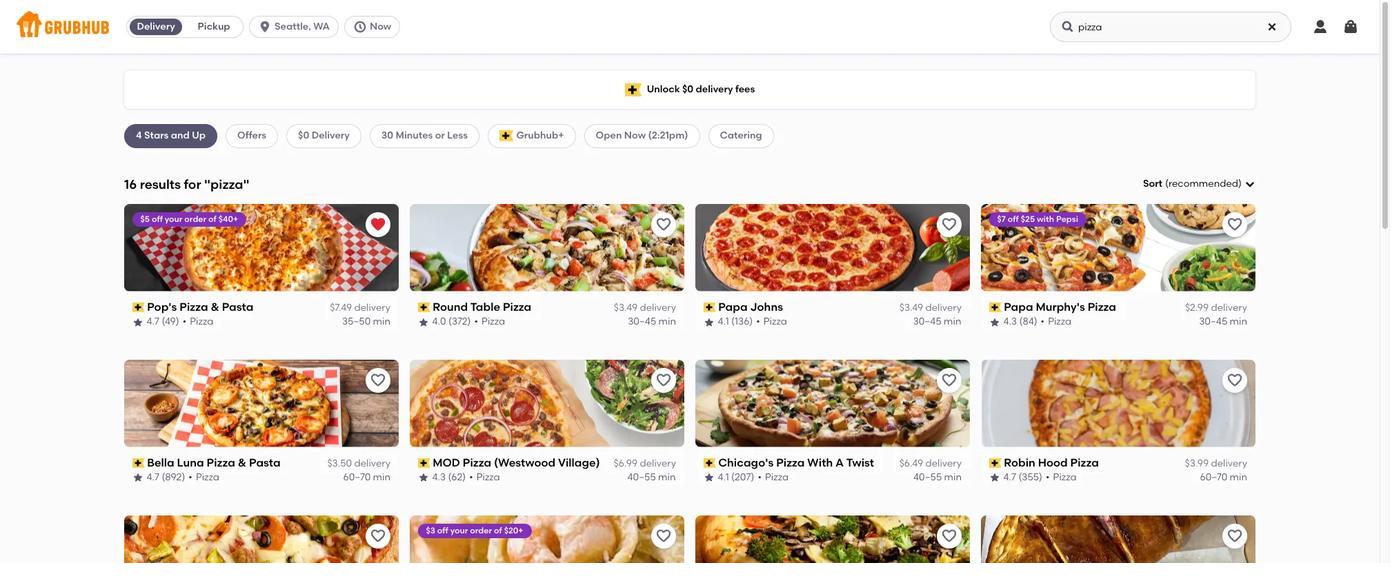 Task type: describe. For each thing, give the bounding box(es) containing it.
save this restaurant button for "round table pizza logo"
[[651, 212, 676, 237]]

30–45 for papa murphy's pizza
[[1200, 316, 1228, 328]]

• pizza for chicago's pizza with a twist
[[758, 472, 789, 484]]

4 stars and up
[[136, 130, 206, 142]]

• for papa johns
[[757, 316, 761, 328]]

delivery button
[[127, 16, 185, 38]]

johns
[[751, 301, 784, 314]]

papa murphy's pizza
[[1005, 301, 1117, 314]]

1 vertical spatial pasta
[[249, 457, 281, 470]]

4.3 for mod pizza (westwood village)
[[433, 472, 446, 484]]

subscription pass image for chicago's pizza with a twist
[[704, 459, 716, 469]]

30–45 min for papa murphy's pizza
[[1200, 316, 1248, 328]]

main navigation navigation
[[0, 0, 1380, 54]]

4.3 (84)
[[1004, 316, 1038, 328]]

• for bella luna pizza & pasta
[[189, 472, 193, 484]]

recommended
[[1169, 178, 1239, 190]]

1 horizontal spatial &
[[238, 457, 247, 470]]

round table pizza
[[433, 301, 532, 314]]

4.7 (355)
[[1004, 472, 1043, 484]]

$6.49 delivery
[[900, 458, 962, 470]]

(62)
[[449, 472, 466, 484]]

stars
[[144, 130, 169, 142]]

30
[[382, 130, 394, 142]]

$5 off your order of $40+
[[141, 214, 239, 224]]

save this restaurant image for pizza mart kent (military rd.) logo
[[1227, 528, 1244, 545]]

$3.50 delivery
[[327, 458, 391, 470]]

grubhub+
[[516, 130, 564, 142]]

delivery for mod pizza (westwood village)
[[640, 458, 676, 470]]

results
[[140, 176, 181, 192]]

$25
[[1022, 214, 1036, 224]]

svg image inside seattle, wa button
[[258, 20, 272, 34]]

pop's pizza & pasta
[[147, 301, 254, 314]]

save this restaurant image for robin hood pizza
[[1227, 372, 1244, 389]]

luna
[[177, 457, 204, 470]]

chicago's
[[719, 457, 774, 470]]

$2.99 delivery
[[1186, 302, 1248, 314]]

pop's pizza & pasta logo image
[[124, 204, 399, 292]]

1 horizontal spatial svg image
[[1061, 20, 1075, 34]]

35–50
[[342, 316, 371, 328]]

4.0
[[433, 316, 447, 328]]

$3.50
[[327, 458, 352, 470]]

2 horizontal spatial svg image
[[1313, 19, 1329, 35]]

pizza right "luna"
[[207, 457, 236, 470]]

delivery for robin hood pizza
[[1211, 458, 1248, 470]]

pizza mart kent (military rd.) logo image
[[981, 516, 1256, 564]]

save this restaurant button for robin hood pizza logo
[[1223, 368, 1248, 393]]

• for chicago's pizza with a twist
[[758, 472, 762, 484]]

pickup
[[198, 21, 230, 32]]

$7.49 delivery
[[330, 302, 391, 314]]

saved restaurant image
[[370, 217, 386, 233]]

offers
[[237, 130, 266, 142]]

(355)
[[1019, 472, 1043, 484]]

crown pizza logo image
[[124, 516, 399, 564]]

• pizza for papa murphy's pizza
[[1041, 316, 1072, 328]]

twist
[[847, 457, 875, 470]]

4.3 for papa murphy's pizza
[[1004, 316, 1018, 328]]

star icon image for bella luna pizza & pasta
[[133, 473, 144, 484]]

4.7 (49)
[[147, 316, 180, 328]]

subscription pass image for papa murphy's pizza
[[990, 303, 1002, 313]]

robin hood pizza logo image
[[981, 360, 1256, 448]]

30 minutes or less
[[382, 130, 468, 142]]

• for round table pizza
[[475, 316, 479, 328]]

save this restaurant button for mod pizza (westwood village) logo
[[651, 368, 676, 393]]

4.1 (136)
[[718, 316, 753, 328]]

1 vertical spatial delivery
[[312, 130, 350, 142]]

40–55 for mod pizza (westwood village)
[[628, 472, 656, 484]]

• for robin hood pizza
[[1047, 472, 1050, 484]]

(372)
[[449, 316, 471, 328]]

$6.99 delivery
[[614, 458, 676, 470]]

$7
[[998, 214, 1007, 224]]

$3.49 delivery for papa johns
[[900, 302, 962, 314]]

round table pizza logo image
[[410, 204, 685, 292]]

delivery for chicago's pizza with a twist
[[926, 458, 962, 470]]

less
[[447, 130, 468, 142]]

with
[[1038, 214, 1055, 224]]

4.7 for bella luna pizza & pasta
[[147, 472, 160, 484]]

seattle, wa
[[275, 21, 330, 32]]

• pizza for pop's pizza & pasta
[[183, 316, 214, 328]]

open now (2:21pm)
[[596, 130, 688, 142]]

(892)
[[162, 472, 186, 484]]

star icon image for mod pizza (westwood village)
[[418, 473, 429, 484]]

or
[[435, 130, 445, 142]]

pizza right pop's
[[180, 301, 208, 314]]

open
[[596, 130, 622, 142]]

35–50 min
[[342, 316, 391, 328]]

$6.99
[[614, 458, 638, 470]]

"pizza"
[[204, 176, 250, 192]]

seattle,
[[275, 21, 311, 32]]

subscription pass image for papa johns
[[704, 303, 716, 313]]

(84)
[[1020, 316, 1038, 328]]

60–70 for bella luna pizza & pasta
[[343, 472, 371, 484]]

bella
[[147, 457, 175, 470]]

save this restaurant image for papa johns
[[941, 217, 958, 233]]

save this restaurant button for the 'crown pizza logo' in the bottom left of the page
[[366, 524, 391, 549]]

Search for food, convenience, alcohol... search field
[[1050, 12, 1292, 42]]

$7.49
[[330, 302, 352, 314]]

(westwood
[[494, 457, 556, 470]]

$3.99 delivery
[[1185, 458, 1248, 470]]

save this restaurant button for zeeks pizza white center logo
[[937, 524, 962, 549]]

pop's
[[147, 301, 177, 314]]

pickup button
[[185, 16, 243, 38]]

4.7 (892)
[[147, 472, 186, 484]]

30–45 for round table pizza
[[628, 316, 656, 328]]

(2:21pm)
[[648, 130, 688, 142]]

wa
[[313, 21, 330, 32]]

min for chicago's pizza with a twist
[[945, 472, 962, 484]]

save this restaurant image for the 'crown pizza logo' in the bottom left of the page
[[370, 528, 386, 545]]

delivery for bella luna pizza & pasta
[[354, 458, 391, 470]]

pepsi
[[1057, 214, 1079, 224]]

min for papa johns
[[945, 316, 962, 328]]

60–70 for robin hood pizza
[[1200, 472, 1228, 484]]

pizza right (62)
[[477, 472, 501, 484]]

$5
[[141, 214, 150, 224]]

fees
[[736, 83, 755, 95]]

min for pop's pizza & pasta
[[373, 316, 391, 328]]

with
[[808, 457, 833, 470]]

4.7 for pop's pizza & pasta
[[147, 316, 160, 328]]

a
[[836, 457, 844, 470]]

4.1 for papa johns
[[718, 316, 730, 328]]

papa johns
[[719, 301, 784, 314]]

saved restaurant button
[[366, 212, 391, 237]]

your for $5
[[165, 214, 183, 224]]

delivery for round table pizza
[[640, 302, 676, 314]]

• for mod pizza (westwood village)
[[470, 472, 474, 484]]

mod
[[433, 457, 461, 470]]

save this restaurant button for pizza mart kent (military rd.) logo
[[1223, 524, 1248, 549]]

hood
[[1039, 457, 1068, 470]]

star icon image for pop's pizza & pasta
[[133, 317, 144, 328]]



Task type: vqa. For each thing, say whether or not it's contained in the screenshot.


Task type: locate. For each thing, give the bounding box(es) containing it.
60–70 min
[[343, 472, 391, 484], [1200, 472, 1248, 484]]

3 30–45 from the left
[[1200, 316, 1228, 328]]

pasta down pop's pizza & pasta logo
[[222, 301, 254, 314]]

$3.49
[[614, 302, 638, 314], [900, 302, 923, 314]]

and
[[171, 130, 190, 142]]

pizza down 'pop's pizza & pasta'
[[190, 316, 214, 328]]

0 horizontal spatial &
[[211, 301, 220, 314]]

0 vertical spatial $0
[[682, 83, 694, 95]]

0 horizontal spatial 60–70
[[343, 472, 371, 484]]

off right $3 at the bottom left of the page
[[438, 526, 449, 536]]

2 60–70 min from the left
[[1200, 472, 1248, 484]]

• down the robin hood pizza
[[1047, 472, 1050, 484]]

1 horizontal spatial $3.49 delivery
[[900, 302, 962, 314]]

of for $40+
[[209, 214, 217, 224]]

star icon image left 4.7 (892)
[[133, 473, 144, 484]]

1 $3.49 from the left
[[614, 302, 638, 314]]

•
[[183, 316, 187, 328], [475, 316, 479, 328], [757, 316, 761, 328], [1041, 316, 1045, 328], [189, 472, 193, 484], [470, 472, 474, 484], [758, 472, 762, 484], [1047, 472, 1050, 484]]

1 vertical spatial order
[[471, 526, 493, 536]]

(207)
[[732, 472, 755, 484]]

1 horizontal spatial 30–45 min
[[914, 316, 962, 328]]

1 horizontal spatial your
[[451, 526, 469, 536]]

1 horizontal spatial 60–70 min
[[1200, 472, 1248, 484]]

$0 right unlock
[[682, 83, 694, 95]]

$0
[[682, 83, 694, 95], [298, 130, 309, 142]]

$3
[[426, 526, 436, 536]]

order for $20+
[[471, 526, 493, 536]]

0 vertical spatial pasta
[[222, 301, 254, 314]]

• pizza down bella luna pizza & pasta
[[189, 472, 220, 484]]

subscription pass image left papa murphy's pizza
[[990, 303, 1002, 313]]

of left $20+ at the bottom left of page
[[494, 526, 503, 536]]

star icon image left 4.0
[[418, 317, 429, 328]]

1 horizontal spatial off
[[438, 526, 449, 536]]

unlock $0 delivery fees
[[647, 83, 755, 95]]

svg image
[[1343, 19, 1360, 35], [353, 20, 367, 34], [1267, 21, 1278, 32], [1245, 179, 1256, 190]]

min down $3.99 delivery
[[1230, 472, 1248, 484]]

0 horizontal spatial of
[[209, 214, 217, 224]]

1 horizontal spatial 40–55 min
[[914, 472, 962, 484]]

pizza down chicago's pizza with a twist
[[766, 472, 789, 484]]

$3.49 delivery for round table pizza
[[614, 302, 676, 314]]

• for pop's pizza & pasta
[[183, 316, 187, 328]]

2 30–45 from the left
[[914, 316, 942, 328]]

subscription pass image for mod pizza (westwood village)
[[418, 459, 430, 469]]

save this restaurant image
[[656, 217, 672, 233], [1227, 217, 1244, 233], [370, 528, 386, 545], [656, 528, 672, 545], [1227, 528, 1244, 545]]

1 horizontal spatial $3.49
[[900, 302, 923, 314]]

16 results for "pizza"
[[124, 176, 250, 192]]

subscription pass image for pop's pizza & pasta
[[133, 303, 145, 313]]

40–55 down the $6.49 delivery
[[914, 472, 942, 484]]

4.1 left the (136)
[[718, 316, 730, 328]]

subscription pass image left round
[[418, 303, 430, 313]]

• pizza down table
[[475, 316, 506, 328]]

grubhub plus flag logo image for unlock $0 delivery fees
[[625, 83, 642, 96]]

now inside button
[[370, 21, 391, 32]]

1 30–45 from the left
[[628, 316, 656, 328]]

grubhub plus flag logo image left grubhub+
[[500, 131, 514, 142]]

• pizza for papa johns
[[757, 316, 788, 328]]

$0 delivery
[[298, 130, 350, 142]]

star icon image for papa murphy's pizza
[[990, 317, 1001, 328]]

off for papa murphy's pizza
[[1009, 214, 1020, 224]]

subscription pass image for robin hood pizza
[[990, 459, 1002, 469]]

robin
[[1005, 457, 1036, 470]]

0 horizontal spatial $0
[[298, 130, 309, 142]]

1 horizontal spatial order
[[471, 526, 493, 536]]

papa for papa murphy's pizza
[[1005, 301, 1034, 314]]

delivery left 30
[[312, 130, 350, 142]]

30–45 min for round table pizza
[[628, 316, 676, 328]]

1 vertical spatial now
[[624, 130, 646, 142]]

delivery left 'pickup'
[[137, 21, 175, 32]]

1 horizontal spatial 4.3
[[1004, 316, 1018, 328]]

• for papa murphy's pizza
[[1041, 316, 1045, 328]]

0 horizontal spatial delivery
[[137, 21, 175, 32]]

2 60–70 from the left
[[1200, 472, 1228, 484]]

2 40–55 from the left
[[914, 472, 942, 484]]

your for $3
[[451, 526, 469, 536]]

pizza down table
[[482, 316, 506, 328]]

& right pop's
[[211, 301, 220, 314]]

4.1 left (207)
[[718, 472, 730, 484]]

0 horizontal spatial grubhub plus flag logo image
[[500, 131, 514, 142]]

1 40–55 from the left
[[628, 472, 656, 484]]

2 40–55 min from the left
[[914, 472, 962, 484]]

$20+
[[505, 526, 524, 536]]

pizza down hood
[[1054, 472, 1077, 484]]

now button
[[344, 16, 406, 38]]

grubhub plus flag logo image
[[625, 83, 642, 96], [500, 131, 514, 142]]

4.7 for robin hood pizza
[[1004, 472, 1017, 484]]

min for robin hood pizza
[[1230, 472, 1248, 484]]

off right $7
[[1009, 214, 1020, 224]]

• pizza down 'pop's pizza & pasta'
[[183, 316, 214, 328]]

star icon image for round table pizza
[[418, 317, 429, 328]]

60–70 down $3.50 delivery
[[343, 472, 371, 484]]

svg image
[[1313, 19, 1329, 35], [258, 20, 272, 34], [1061, 20, 1075, 34]]

minutes
[[396, 130, 433, 142]]

• right (84)
[[1041, 316, 1045, 328]]

$3.99
[[1185, 458, 1209, 470]]

papa for papa johns
[[719, 301, 748, 314]]

0 vertical spatial of
[[209, 214, 217, 224]]

4.3 left (84)
[[1004, 316, 1018, 328]]

1 vertical spatial grubhub plus flag logo image
[[500, 131, 514, 142]]

save this restaurant image for "round table pizza logo"
[[656, 217, 672, 233]]

save this restaurant button for the bella luna pizza & pasta logo
[[366, 368, 391, 393]]

0 vertical spatial order
[[185, 214, 207, 224]]

your right $3 at the bottom left of the page
[[451, 526, 469, 536]]

2 30–45 min from the left
[[914, 316, 962, 328]]

1 vertical spatial 4.3
[[433, 472, 446, 484]]

min right 35–50
[[373, 316, 391, 328]]

pizza down bella luna pizza & pasta
[[196, 472, 220, 484]]

4.1
[[718, 316, 730, 328], [718, 472, 730, 484]]

$6.49
[[900, 458, 923, 470]]

pizza down johns
[[764, 316, 788, 328]]

1 vertical spatial of
[[494, 526, 503, 536]]

save this restaurant image
[[941, 217, 958, 233], [370, 372, 386, 389], [656, 372, 672, 389], [941, 372, 958, 389], [1227, 372, 1244, 389], [941, 528, 958, 545]]

save this restaurant image for bella luna pizza & pasta
[[370, 372, 386, 389]]

min down $2.99 delivery
[[1230, 316, 1248, 328]]

• pizza right (62)
[[470, 472, 501, 484]]

4.3 (62)
[[433, 472, 466, 484]]

pizza left with
[[777, 457, 805, 470]]

0 horizontal spatial papa
[[719, 301, 748, 314]]

30–45 for papa johns
[[914, 316, 942, 328]]

0 vertical spatial &
[[211, 301, 220, 314]]

& right "luna"
[[238, 457, 247, 470]]

$2.99
[[1186, 302, 1209, 314]]

0 vertical spatial now
[[370, 21, 391, 32]]

bella luna pizza & pasta logo image
[[124, 360, 399, 448]]

pizza right hood
[[1071, 457, 1100, 470]]

delivery
[[696, 83, 733, 95], [354, 302, 391, 314], [640, 302, 676, 314], [926, 302, 962, 314], [1211, 302, 1248, 314], [354, 458, 391, 470], [640, 458, 676, 470], [926, 458, 962, 470], [1211, 458, 1248, 470]]

delivery inside button
[[137, 21, 175, 32]]

grubhub plus flag logo image for grubhub+
[[500, 131, 514, 142]]

order
[[185, 214, 207, 224], [471, 526, 493, 536]]

of left $40+
[[209, 214, 217, 224]]

save this restaurant image for chicago's pizza with a twist
[[941, 372, 958, 389]]

subscription pass image left robin
[[990, 459, 1002, 469]]

60–70 min for bella luna pizza & pasta
[[343, 472, 391, 484]]

papa johns logo image
[[696, 204, 970, 292]]

star icon image for robin hood pizza
[[990, 473, 1001, 484]]

pizza down papa murphy's pizza
[[1049, 316, 1072, 328]]

mod pizza (westwood village) logo image
[[410, 360, 685, 448]]

papa up 4.1 (136)
[[719, 301, 748, 314]]

subscription pass image for bella luna pizza & pasta
[[133, 459, 145, 469]]

subscription pass image left papa johns
[[704, 303, 716, 313]]

save this restaurant button for papa johns logo
[[937, 212, 962, 237]]

)
[[1239, 178, 1242, 190]]

0 horizontal spatial $3.49
[[614, 302, 638, 314]]

40–55 min for chicago's pizza with a twist
[[914, 472, 962, 484]]

star icon image left the '4.3 (62)'
[[418, 473, 429, 484]]

$40+
[[219, 214, 239, 224]]

60–70 down $3.99 delivery
[[1200, 472, 1228, 484]]

3 30–45 min from the left
[[1200, 316, 1248, 328]]

0 horizontal spatial 30–45
[[628, 316, 656, 328]]

sort
[[1143, 178, 1163, 190]]

&
[[211, 301, 220, 314], [238, 457, 247, 470]]

sort ( recommended )
[[1143, 178, 1242, 190]]

now
[[370, 21, 391, 32], [624, 130, 646, 142]]

40–55 down $6.99 delivery
[[628, 472, 656, 484]]

save this restaurant image for mod pizza (westwood village)
[[656, 372, 672, 389]]

zeeks pizza white center logo image
[[696, 516, 970, 564]]

delivery
[[137, 21, 175, 32], [312, 130, 350, 142]]

unlock
[[647, 83, 680, 95]]

$3.49 delivery
[[614, 302, 676, 314], [900, 302, 962, 314]]

1 horizontal spatial now
[[624, 130, 646, 142]]

save this restaurant button
[[651, 212, 676, 237], [937, 212, 962, 237], [1223, 212, 1248, 237], [366, 368, 391, 393], [651, 368, 676, 393], [937, 368, 962, 393], [1223, 368, 1248, 393], [366, 524, 391, 549], [651, 524, 676, 549], [937, 524, 962, 549], [1223, 524, 1248, 549]]

60–70 min down $3.50 delivery
[[343, 472, 391, 484]]

16
[[124, 176, 137, 192]]

table
[[471, 301, 501, 314]]

1 vertical spatial $0
[[298, 130, 309, 142]]

0 horizontal spatial your
[[165, 214, 183, 224]]

• down "luna"
[[189, 472, 193, 484]]

pizza dudes logo image
[[410, 516, 685, 564]]

min for round table pizza
[[659, 316, 676, 328]]

grubhub plus flag logo image left unlock
[[625, 83, 642, 96]]

0 vertical spatial grubhub plus flag logo image
[[625, 83, 642, 96]]

of for $20+
[[494, 526, 503, 536]]

none field containing sort
[[1143, 177, 1256, 191]]

1 30–45 min from the left
[[628, 316, 676, 328]]

subscription pass image
[[133, 303, 145, 313], [418, 303, 430, 313], [704, 303, 716, 313], [990, 303, 1002, 313], [133, 459, 145, 469], [418, 459, 430, 469], [704, 459, 716, 469], [990, 459, 1002, 469]]

$3.49 for round table pizza
[[614, 302, 638, 314]]

order left $40+
[[185, 214, 207, 224]]

min down the $6.49 delivery
[[945, 472, 962, 484]]

star icon image left 4.7 (49)
[[133, 317, 144, 328]]

subscription pass image left chicago's
[[704, 459, 716, 469]]

2 $3.49 delivery from the left
[[900, 302, 962, 314]]

• right (62)
[[470, 472, 474, 484]]

• right the (136)
[[757, 316, 761, 328]]

0 horizontal spatial now
[[370, 21, 391, 32]]

chicago's pizza with a twist logo image
[[696, 360, 970, 448]]

40–55 min down the $6.49 delivery
[[914, 472, 962, 484]]

4.7 down bella
[[147, 472, 160, 484]]

min left 4.3 (84)
[[945, 316, 962, 328]]

pizza up (62)
[[463, 457, 492, 470]]

pizza
[[180, 301, 208, 314], [503, 301, 532, 314], [1088, 301, 1117, 314], [190, 316, 214, 328], [482, 316, 506, 328], [764, 316, 788, 328], [1049, 316, 1072, 328], [207, 457, 236, 470], [463, 457, 492, 470], [777, 457, 805, 470], [1071, 457, 1100, 470], [196, 472, 220, 484], [477, 472, 501, 484], [766, 472, 789, 484], [1054, 472, 1077, 484]]

4.1 for chicago's pizza with a twist
[[718, 472, 730, 484]]

$3.49 for papa johns
[[900, 302, 923, 314]]

subscription pass image left pop's
[[133, 303, 145, 313]]

0 horizontal spatial 40–55 min
[[628, 472, 676, 484]]

subscription pass image left bella
[[133, 459, 145, 469]]

murphy's
[[1037, 301, 1086, 314]]

• down round table pizza
[[475, 316, 479, 328]]

chicago's pizza with a twist
[[719, 457, 875, 470]]

star icon image for chicago's pizza with a twist
[[704, 473, 715, 484]]

0 horizontal spatial 30–45 min
[[628, 316, 676, 328]]

2 papa from the left
[[1005, 301, 1034, 314]]

1 vertical spatial your
[[451, 526, 469, 536]]

star icon image for papa johns
[[704, 317, 715, 328]]

40–55 for chicago's pizza with a twist
[[914, 472, 942, 484]]

0 horizontal spatial 4.3
[[433, 472, 446, 484]]

min
[[373, 316, 391, 328], [659, 316, 676, 328], [945, 316, 962, 328], [1230, 316, 1248, 328], [373, 472, 391, 484], [659, 472, 676, 484], [945, 472, 962, 484], [1230, 472, 1248, 484]]

1 60–70 from the left
[[343, 472, 371, 484]]

1 4.1 from the top
[[718, 316, 730, 328]]

off
[[152, 214, 163, 224], [1009, 214, 1020, 224], [438, 526, 449, 536]]

4.7 down robin
[[1004, 472, 1017, 484]]

2 horizontal spatial off
[[1009, 214, 1020, 224]]

min for papa murphy's pizza
[[1230, 316, 1248, 328]]

1 horizontal spatial papa
[[1005, 301, 1034, 314]]

• pizza down johns
[[757, 316, 788, 328]]

for
[[184, 176, 201, 192]]

4
[[136, 130, 142, 142]]

30–45 min for papa johns
[[914, 316, 962, 328]]

pizza right 'murphy's' on the bottom
[[1088, 301, 1117, 314]]

mod pizza (westwood village)
[[433, 457, 601, 470]]

1 horizontal spatial 60–70
[[1200, 472, 1228, 484]]

• pizza down hood
[[1047, 472, 1077, 484]]

60–70 min for robin hood pizza
[[1200, 472, 1248, 484]]

4.3 down the mod
[[433, 472, 446, 484]]

2 4.1 from the top
[[718, 472, 730, 484]]

min left 4.1 (136)
[[659, 316, 676, 328]]

• pizza for round table pizza
[[475, 316, 506, 328]]

$7 off $25 with pepsi
[[998, 214, 1079, 224]]

off right $5 in the left top of the page
[[152, 214, 163, 224]]

2 horizontal spatial 30–45 min
[[1200, 316, 1248, 328]]

1 horizontal spatial $0
[[682, 83, 694, 95]]

1 horizontal spatial 40–55
[[914, 472, 942, 484]]

1 papa from the left
[[719, 301, 748, 314]]

• right (207)
[[758, 472, 762, 484]]

star icon image left the 4.7 (355) on the right of page
[[990, 473, 1001, 484]]

None field
[[1143, 177, 1256, 191]]

4.0 (372)
[[433, 316, 471, 328]]

• pizza down papa murphy's pizza
[[1041, 316, 1072, 328]]

seattle, wa button
[[249, 16, 344, 38]]

• pizza for mod pizza (westwood village)
[[470, 472, 501, 484]]

star icon image
[[133, 317, 144, 328], [418, 317, 429, 328], [704, 317, 715, 328], [990, 317, 1001, 328], [133, 473, 144, 484], [418, 473, 429, 484], [704, 473, 715, 484], [990, 473, 1001, 484]]

4.7 down pop's
[[147, 316, 160, 328]]

• right (49)
[[183, 316, 187, 328]]

min for bella luna pizza & pasta
[[373, 472, 391, 484]]

• pizza for bella luna pizza & pasta
[[189, 472, 220, 484]]

bella luna pizza & pasta
[[147, 457, 281, 470]]

• pizza for robin hood pizza
[[1047, 472, 1077, 484]]

subscription pass image for round table pizza
[[418, 303, 430, 313]]

2 horizontal spatial 30–45
[[1200, 316, 1228, 328]]

svg image inside now button
[[353, 20, 367, 34]]

1 40–55 min from the left
[[628, 472, 676, 484]]

0 horizontal spatial off
[[152, 214, 163, 224]]

min down $6.99 delivery
[[659, 472, 676, 484]]

delivery for papa johns
[[926, 302, 962, 314]]

min for mod pizza (westwood village)
[[659, 472, 676, 484]]

1 60–70 min from the left
[[343, 472, 391, 484]]

pasta
[[222, 301, 254, 314], [249, 457, 281, 470]]

40–55
[[628, 472, 656, 484], [914, 472, 942, 484]]

off for pop's pizza & pasta
[[152, 214, 163, 224]]

30–45 min
[[628, 316, 676, 328], [914, 316, 962, 328], [1200, 316, 1248, 328]]

1 horizontal spatial 30–45
[[914, 316, 942, 328]]

order for $40+
[[185, 214, 207, 224]]

60–70 min down $3.99 delivery
[[1200, 472, 1248, 484]]

0 horizontal spatial $3.49 delivery
[[614, 302, 676, 314]]

1 horizontal spatial of
[[494, 526, 503, 536]]

delivery for pop's pizza & pasta
[[354, 302, 391, 314]]

4.7
[[147, 316, 160, 328], [147, 472, 160, 484], [1004, 472, 1017, 484]]

40–55 min for mod pizza (westwood village)
[[628, 472, 676, 484]]

2 $3.49 from the left
[[900, 302, 923, 314]]

1 vertical spatial &
[[238, 457, 247, 470]]

1 vertical spatial 4.1
[[718, 472, 730, 484]]

(136)
[[732, 316, 753, 328]]

0 horizontal spatial 60–70 min
[[343, 472, 391, 484]]

0 horizontal spatial svg image
[[258, 20, 272, 34]]

0 horizontal spatial order
[[185, 214, 207, 224]]

star icon image left 4.3 (84)
[[990, 317, 1001, 328]]

round
[[433, 301, 468, 314]]

delivery for papa murphy's pizza
[[1211, 302, 1248, 314]]

star icon image left 4.1 (207)
[[704, 473, 715, 484]]

$3 off your order of $20+
[[426, 526, 524, 536]]

$0 right the offers
[[298, 130, 309, 142]]

papa murphy's pizza logo image
[[981, 204, 1256, 292]]

• pizza
[[183, 316, 214, 328], [475, 316, 506, 328], [757, 316, 788, 328], [1041, 316, 1072, 328], [189, 472, 220, 484], [470, 472, 501, 484], [758, 472, 789, 484], [1047, 472, 1077, 484]]

1 horizontal spatial delivery
[[312, 130, 350, 142]]

robin hood pizza
[[1005, 457, 1100, 470]]

pizza right table
[[503, 301, 532, 314]]

(
[[1166, 178, 1169, 190]]

star icon image left 4.1 (136)
[[704, 317, 715, 328]]

village)
[[559, 457, 601, 470]]

0 vertical spatial 4.3
[[1004, 316, 1018, 328]]

now right open
[[624, 130, 646, 142]]

catering
[[720, 130, 762, 142]]

0 vertical spatial your
[[165, 214, 183, 224]]

0 vertical spatial delivery
[[137, 21, 175, 32]]

0 vertical spatial 4.1
[[718, 316, 730, 328]]

of
[[209, 214, 217, 224], [494, 526, 503, 536]]

now right wa
[[370, 21, 391, 32]]

1 horizontal spatial grubhub plus flag logo image
[[625, 83, 642, 96]]

subscription pass image left the mod
[[418, 459, 430, 469]]

pasta down the bella luna pizza & pasta logo
[[249, 457, 281, 470]]

40–55 min down $6.99 delivery
[[628, 472, 676, 484]]

• pizza down chicago's pizza with a twist
[[758, 472, 789, 484]]

your right $5 in the left top of the page
[[165, 214, 183, 224]]

1 $3.49 delivery from the left
[[614, 302, 676, 314]]

papa up 4.3 (84)
[[1005, 301, 1034, 314]]

your
[[165, 214, 183, 224], [451, 526, 469, 536]]

save this restaurant button for chicago's pizza with a twist logo
[[937, 368, 962, 393]]

0 horizontal spatial 40–55
[[628, 472, 656, 484]]

order left $20+ at the bottom left of page
[[471, 526, 493, 536]]

min down $3.50 delivery
[[373, 472, 391, 484]]



